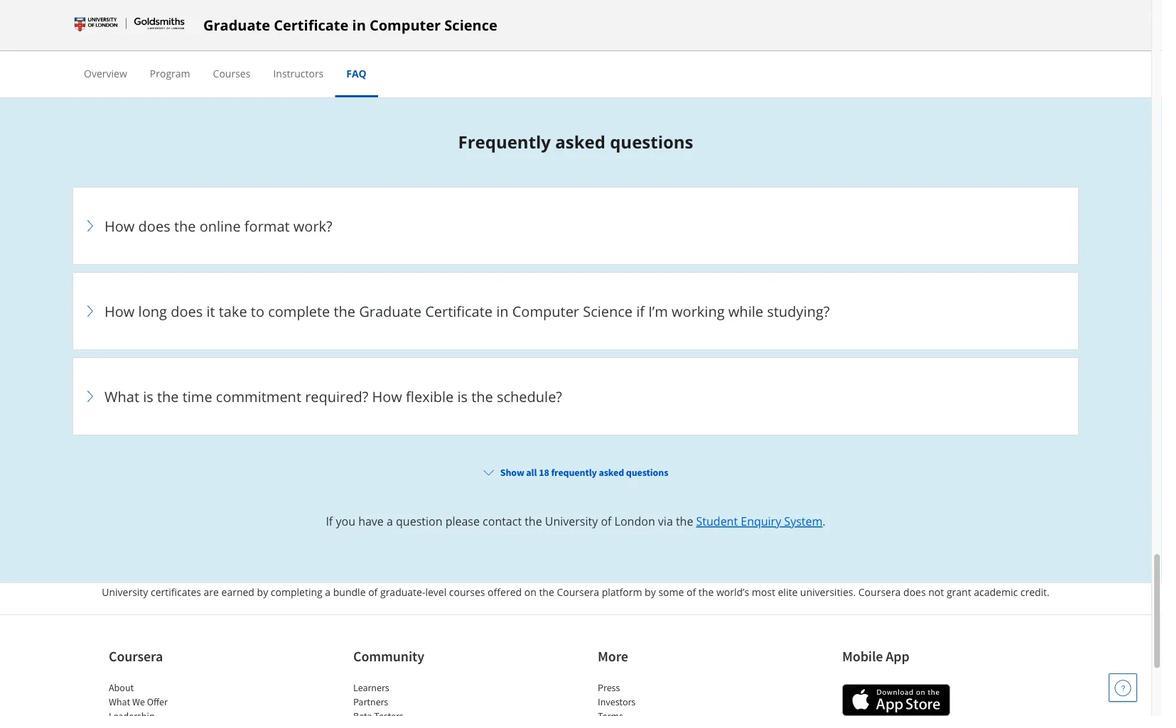Task type: vqa. For each thing, say whether or not it's contained in the screenshot.


Task type: describe. For each thing, give the bounding box(es) containing it.
investors link
[[598, 696, 636, 709]]

more
[[598, 648, 628, 666]]

1 vertical spatial university
[[102, 586, 148, 599]]

2 vertical spatial does
[[904, 586, 926, 599]]

list for community
[[353, 682, 474, 717]]

offered
[[488, 586, 522, 599]]

courses
[[449, 586, 485, 599]]

not
[[929, 586, 944, 599]]

press link
[[598, 682, 620, 695]]

working
[[672, 302, 725, 321]]

download on the app store image
[[843, 685, 951, 717]]

app
[[886, 648, 910, 666]]

certificate inside dropdown button
[[425, 302, 493, 321]]

world's
[[717, 586, 750, 599]]

required?
[[305, 387, 369, 407]]

program link
[[150, 66, 190, 80]]

if
[[637, 302, 645, 321]]

questions inside show all 18 frequently asked questions 'dropdown button'
[[626, 467, 669, 480]]

the left time
[[157, 387, 179, 407]]

it
[[207, 302, 215, 321]]

instructors link
[[273, 66, 324, 80]]

18
[[539, 467, 549, 480]]

about what we offer
[[109, 682, 168, 709]]

take
[[219, 302, 247, 321]]

the right contact
[[525, 514, 542, 530]]

show all 18 frequently asked questions button
[[478, 460, 674, 486]]

frequently asked questions
[[458, 131, 694, 154]]

partners link
[[353, 696, 388, 709]]

frequently
[[458, 131, 551, 154]]

1 by from the left
[[257, 586, 268, 599]]

collapsed list
[[73, 187, 1079, 717]]

you
[[336, 514, 355, 530]]

to
[[251, 302, 265, 321]]

if you have a question please contact the university of london via the student enquiry system .
[[326, 514, 826, 530]]

are
[[204, 586, 219, 599]]

0 horizontal spatial coursera
[[109, 648, 163, 666]]

community
[[353, 648, 424, 666]]

elite
[[778, 586, 798, 599]]

i'm
[[649, 302, 668, 321]]

1 horizontal spatial a
[[387, 514, 393, 530]]

what is the time commitment required? how flexible is the schedule? list item
[[73, 358, 1079, 436]]

university certificates are earned by completing a bundle of graduate-level courses offered on the coursera platform by some of the world's most elite universities. coursera does not grant academic credit.
[[102, 586, 1050, 599]]

1 horizontal spatial coursera
[[557, 586, 599, 599]]

on
[[525, 586, 537, 599]]

all
[[526, 467, 537, 480]]

.
[[823, 514, 826, 530]]

program
[[150, 66, 190, 80]]

0 vertical spatial graduate
[[203, 15, 270, 35]]

how long does it take to complete the graduate certificate in computer science if i'm working while studying?
[[105, 302, 830, 321]]

what is the time commitment required? how flexible is the schedule?
[[105, 387, 562, 407]]

0 horizontal spatial of
[[368, 586, 378, 599]]

instructors
[[273, 66, 324, 80]]

level
[[425, 586, 447, 599]]

1 is from the left
[[143, 387, 153, 407]]

bundle
[[333, 586, 366, 599]]

2 horizontal spatial coursera
[[859, 586, 901, 599]]

2 vertical spatial how
[[372, 387, 402, 407]]

0 vertical spatial asked
[[555, 131, 606, 154]]

completing
[[271, 586, 323, 599]]

courses
[[213, 66, 251, 80]]

enquiry
[[741, 514, 782, 530]]

computer inside dropdown button
[[512, 302, 580, 321]]

academic
[[974, 586, 1018, 599]]

grant
[[947, 586, 972, 599]]

the inside how long does it take to complete the graduate certificate in computer science if i'm working while studying? dropdown button
[[334, 302, 355, 321]]

2 by from the left
[[645, 586, 656, 599]]

2 is from the left
[[458, 387, 468, 407]]

learners
[[353, 682, 389, 695]]

graduate certificate in computer science
[[203, 15, 498, 35]]

0 vertical spatial science
[[445, 15, 498, 35]]

frequently
[[551, 467, 597, 480]]

complete
[[268, 302, 330, 321]]

what we offer link
[[109, 696, 168, 709]]

schedule?
[[497, 387, 562, 407]]

press
[[598, 682, 620, 695]]



Task type: locate. For each thing, give the bounding box(es) containing it.
0 horizontal spatial graduate
[[203, 15, 270, 35]]

is left time
[[143, 387, 153, 407]]

most
[[752, 586, 776, 599]]

graduate inside dropdown button
[[359, 302, 422, 321]]

0 horizontal spatial science
[[445, 15, 498, 35]]

learners partners
[[353, 682, 389, 709]]

chevron right image inside how does the online format work? dropdown button
[[82, 218, 99, 235]]

chevron right image for how does the online format work?
[[82, 218, 99, 235]]

0 horizontal spatial computer
[[370, 15, 441, 35]]

1 horizontal spatial graduate
[[359, 302, 422, 321]]

computer
[[370, 15, 441, 35], [512, 302, 580, 321]]

1 vertical spatial asked
[[599, 467, 624, 480]]

1 horizontal spatial university
[[545, 514, 598, 530]]

is right flexible
[[458, 387, 468, 407]]

investors
[[598, 696, 636, 709]]

flexible
[[406, 387, 454, 407]]

1 horizontal spatial is
[[458, 387, 468, 407]]

how does the online format work? button
[[82, 197, 1070, 256]]

the right the complete
[[334, 302, 355, 321]]

0 vertical spatial certificate
[[274, 15, 349, 35]]

0 horizontal spatial university
[[102, 586, 148, 599]]

0 vertical spatial a
[[387, 514, 393, 530]]

asked inside 'dropdown button'
[[599, 467, 624, 480]]

of right some
[[687, 586, 696, 599]]

2 list from the left
[[353, 682, 474, 717]]

university down the frequently
[[545, 514, 598, 530]]

science inside dropdown button
[[583, 302, 633, 321]]

how long does it take to complete the graduate certificate in computer science if i'm working while studying? button
[[82, 282, 1070, 342]]

1 horizontal spatial computer
[[512, 302, 580, 321]]

2 chevron right image from the top
[[82, 303, 99, 320]]

1 vertical spatial a
[[325, 586, 331, 599]]

about link
[[109, 682, 134, 695]]

graduate-
[[380, 586, 425, 599]]

0 vertical spatial computer
[[370, 15, 441, 35]]

list item
[[73, 443, 1079, 522], [73, 529, 1079, 607], [73, 614, 1079, 692], [73, 699, 1079, 717], [109, 710, 230, 717], [353, 710, 474, 717], [598, 710, 719, 717]]

please
[[446, 514, 480, 530]]

a
[[387, 514, 393, 530], [325, 586, 331, 599]]

1 horizontal spatial list
[[353, 682, 474, 717]]

press investors
[[598, 682, 636, 709]]

how for how does the online format work?
[[105, 217, 135, 236]]

the right 'on'
[[539, 586, 554, 599]]

list
[[109, 682, 230, 717], [353, 682, 474, 717], [598, 682, 719, 717]]

3 chevron right image from the top
[[82, 389, 99, 406]]

earned
[[222, 586, 254, 599]]

how for how long does it take to complete the graduate certificate in computer science if i'm working while studying?
[[105, 302, 135, 321]]

is
[[143, 387, 153, 407], [458, 387, 468, 407]]

asked right the frequently
[[599, 467, 624, 480]]

1 horizontal spatial certificate
[[425, 302, 493, 321]]

mobile
[[843, 648, 883, 666]]

0 horizontal spatial list
[[109, 682, 230, 717]]

via
[[658, 514, 673, 530]]

chevron right image inside how long does it take to complete the graduate certificate in computer science if i'm working while studying? dropdown button
[[82, 303, 99, 320]]

1 horizontal spatial by
[[645, 586, 656, 599]]

university of london image
[[73, 14, 186, 37]]

by right the earned
[[257, 586, 268, 599]]

1 vertical spatial does
[[171, 302, 203, 321]]

2 vertical spatial chevron right image
[[82, 389, 99, 406]]

chevron right image
[[82, 218, 99, 235], [82, 303, 99, 320], [82, 389, 99, 406]]

1 vertical spatial graduate
[[359, 302, 422, 321]]

coursera
[[557, 586, 599, 599], [859, 586, 901, 599], [109, 648, 163, 666]]

coursera right the universities.
[[859, 586, 901, 599]]

of right bundle
[[368, 586, 378, 599]]

overview link
[[84, 66, 127, 80]]

commitment
[[216, 387, 301, 407]]

the left the online
[[174, 217, 196, 236]]

1 vertical spatial how
[[105, 302, 135, 321]]

how
[[105, 217, 135, 236], [105, 302, 135, 321], [372, 387, 402, 407]]

certificates
[[151, 586, 201, 599]]

0 horizontal spatial in
[[352, 15, 366, 35]]

universities.
[[801, 586, 856, 599]]

online
[[200, 217, 241, 236]]

long
[[138, 302, 167, 321]]

question
[[396, 514, 443, 530]]

work?
[[294, 217, 333, 236]]

credit.
[[1021, 586, 1050, 599]]

have
[[358, 514, 384, 530]]

in
[[352, 15, 366, 35], [496, 302, 509, 321]]

0 horizontal spatial certificate
[[274, 15, 349, 35]]

system
[[785, 514, 823, 530]]

partners
[[353, 696, 388, 709]]

mobile app
[[843, 648, 910, 666]]

does left not
[[904, 586, 926, 599]]

if
[[326, 514, 333, 530]]

time
[[183, 387, 212, 407]]

1 horizontal spatial in
[[496, 302, 509, 321]]

some
[[659, 586, 684, 599]]

learners link
[[353, 682, 389, 695]]

1 horizontal spatial does
[[171, 302, 203, 321]]

0 vertical spatial how
[[105, 217, 135, 236]]

a right have
[[387, 514, 393, 530]]

1 horizontal spatial of
[[601, 514, 612, 530]]

format
[[244, 217, 290, 236]]

help center image
[[1115, 680, 1132, 697]]

chevron right image for how long does it take to complete the graduate certificate in computer science if i'm working while studying?
[[82, 303, 99, 320]]

coursera up about "link" on the bottom
[[109, 648, 163, 666]]

list for coursera
[[109, 682, 230, 717]]

list for more
[[598, 682, 719, 717]]

1 vertical spatial certificate
[[425, 302, 493, 321]]

list containing about
[[109, 682, 230, 717]]

the left world's
[[699, 586, 714, 599]]

how long does it take to complete the graduate certificate in computer science if i'm working while studying? list item
[[73, 273, 1079, 351]]

faq
[[346, 66, 367, 80]]

certificate menu element
[[73, 51, 1079, 97]]

platform
[[602, 586, 642, 599]]

chevron right image for what is the time commitment required? how flexible is the schedule?
[[82, 389, 99, 406]]

the right via
[[676, 514, 694, 530]]

0 horizontal spatial does
[[138, 217, 170, 236]]

show all 18 frequently asked questions
[[500, 467, 669, 480]]

what inside dropdown button
[[105, 387, 139, 407]]

the
[[174, 217, 196, 236], [334, 302, 355, 321], [157, 387, 179, 407], [472, 387, 493, 407], [525, 514, 542, 530], [676, 514, 694, 530], [539, 586, 554, 599], [699, 586, 714, 599]]

0 vertical spatial in
[[352, 15, 366, 35]]

student
[[696, 514, 738, 530]]

the left schedule?
[[472, 387, 493, 407]]

by left some
[[645, 586, 656, 599]]

2 horizontal spatial does
[[904, 586, 926, 599]]

of left london
[[601, 514, 612, 530]]

chevron right image inside what is the time commitment required? how flexible is the schedule? dropdown button
[[82, 389, 99, 406]]

2 horizontal spatial list
[[598, 682, 719, 717]]

student enquiry system link
[[696, 514, 823, 530]]

the inside how does the online format work? dropdown button
[[174, 217, 196, 236]]

1 chevron right image from the top
[[82, 218, 99, 235]]

london
[[615, 514, 655, 530]]

list containing press
[[598, 682, 719, 717]]

questions
[[610, 131, 694, 154], [626, 467, 669, 480]]

0 vertical spatial university
[[545, 514, 598, 530]]

how does the online format work? list item
[[73, 187, 1079, 266]]

list containing learners
[[353, 682, 474, 717]]

0 vertical spatial chevron right image
[[82, 218, 99, 235]]

show
[[500, 467, 524, 480]]

faq link
[[346, 66, 367, 80]]

offer
[[147, 696, 168, 709]]

3 list from the left
[[598, 682, 719, 717]]

certificate
[[274, 15, 349, 35], [425, 302, 493, 321]]

university left "certificates"
[[102, 586, 148, 599]]

1 vertical spatial science
[[583, 302, 633, 321]]

0 vertical spatial questions
[[610, 131, 694, 154]]

a left bundle
[[325, 586, 331, 599]]

0 horizontal spatial a
[[325, 586, 331, 599]]

1 vertical spatial questions
[[626, 467, 669, 480]]

what
[[105, 387, 139, 407], [109, 696, 130, 709]]

0 horizontal spatial is
[[143, 387, 153, 407]]

1 horizontal spatial science
[[583, 302, 633, 321]]

overview
[[84, 66, 127, 80]]

2 horizontal spatial of
[[687, 586, 696, 599]]

courses link
[[213, 66, 251, 80]]

while
[[729, 302, 764, 321]]

1 vertical spatial what
[[109, 696, 130, 709]]

0 vertical spatial does
[[138, 217, 170, 236]]

0 vertical spatial what
[[105, 387, 139, 407]]

1 vertical spatial in
[[496, 302, 509, 321]]

what is the time commitment required? how flexible is the schedule? button
[[82, 367, 1070, 427]]

about
[[109, 682, 134, 695]]

contact
[[483, 514, 522, 530]]

what inside the about what we offer
[[109, 696, 130, 709]]

asked down certificate menu "element"
[[555, 131, 606, 154]]

we
[[132, 696, 145, 709]]

1 vertical spatial chevron right image
[[82, 303, 99, 320]]

in inside dropdown button
[[496, 302, 509, 321]]

of
[[601, 514, 612, 530], [368, 586, 378, 599], [687, 586, 696, 599]]

asked
[[555, 131, 606, 154], [599, 467, 624, 480]]

1 list from the left
[[109, 682, 230, 717]]

0 horizontal spatial by
[[257, 586, 268, 599]]

science
[[445, 15, 498, 35], [583, 302, 633, 321]]

does left the online
[[138, 217, 170, 236]]

university
[[545, 514, 598, 530], [102, 586, 148, 599]]

studying?
[[767, 302, 830, 321]]

1 vertical spatial computer
[[512, 302, 580, 321]]

coursera left platform
[[557, 586, 599, 599]]

does left it
[[171, 302, 203, 321]]

how does the online format work?
[[105, 217, 333, 236]]

does
[[138, 217, 170, 236], [171, 302, 203, 321], [904, 586, 926, 599]]



